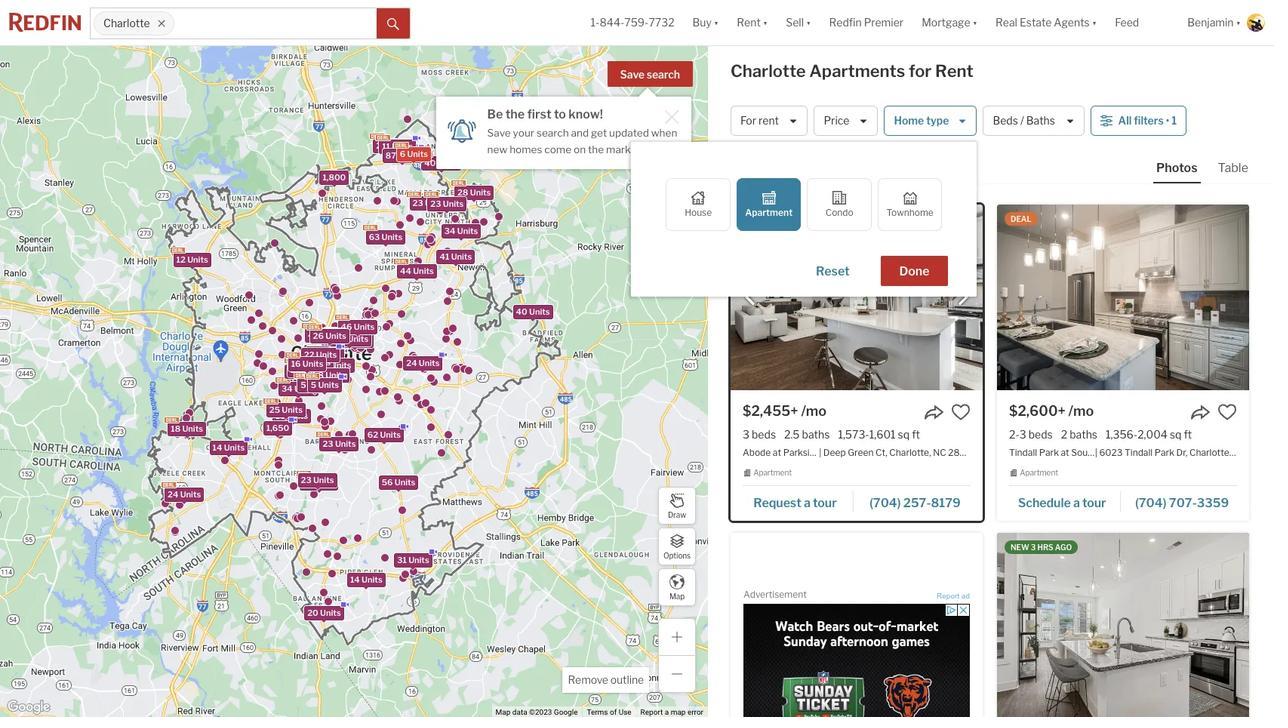 Task type: vqa. For each thing, say whether or not it's contained in the screenshot.
1st (704) from the left
yes



Task type: locate. For each thing, give the bounding box(es) containing it.
1 horizontal spatial at
[[1061, 447, 1070, 458]]

beds up abode
[[752, 428, 776, 441]]

2 left 39
[[312, 354, 317, 364]]

1 horizontal spatial charlotte
[[731, 61, 806, 81]]

0 horizontal spatial 40 units
[[424, 158, 458, 168]]

favorite button image
[[951, 402, 971, 422], [1218, 402, 1237, 422]]

0 horizontal spatial 14
[[213, 442, 222, 452]]

0 horizontal spatial 34 units
[[282, 383, 315, 394]]

14
[[213, 442, 222, 452], [350, 574, 360, 585]]

1 horizontal spatial save
[[620, 68, 645, 81]]

1 park from the left
[[1039, 447, 1059, 458]]

2 (704) from the left
[[1135, 496, 1167, 510]]

tour inside request a tour button
[[813, 496, 837, 510]]

charlotte left remove charlotte icon
[[103, 17, 150, 30]]

0 horizontal spatial 40
[[424, 158, 436, 168]]

apartment for $2,600+
[[1020, 468, 1059, 477]]

▾ for mortgage ▾
[[973, 16, 978, 29]]

34 units up the 41 units
[[445, 226, 478, 236]]

1 nc from the left
[[933, 447, 947, 458]]

report left ad on the bottom right of page
[[937, 592, 960, 600]]

0 horizontal spatial rent
[[737, 16, 761, 29]]

0 horizontal spatial new 3 hrs ago
[[744, 214, 806, 223]]

None search field
[[175, 8, 377, 39]]

1 horizontal spatial map
[[670, 591, 685, 601]]

23 units
[[413, 198, 446, 208], [431, 198, 464, 208], [323, 438, 356, 449], [301, 474, 334, 485]]

25
[[269, 405, 280, 415]]

favorite button image up | 6023 tindall park dr, charlotte, nc 28210
[[1218, 402, 1237, 422]]

0 vertical spatial save
[[620, 68, 645, 81]]

▾ left user photo
[[1236, 16, 1241, 29]]

charlotte, right dr,
[[1190, 447, 1231, 458]]

save inside button
[[620, 68, 645, 81]]

8
[[318, 370, 324, 380]]

18 units
[[171, 423, 203, 434]]

report for report ad
[[937, 592, 960, 600]]

▾ for sell ▾
[[806, 16, 811, 29]]

1 horizontal spatial report
[[937, 592, 960, 600]]

0 horizontal spatial baths
[[802, 428, 830, 441]]

1 vertical spatial 14
[[350, 574, 360, 585]]

0 vertical spatial ago
[[789, 214, 806, 223]]

nc left "28269"
[[933, 447, 947, 458]]

1 horizontal spatial sq
[[1170, 428, 1182, 441]]

save your search and get updated when new homes come on the market.
[[487, 127, 677, 155]]

baths up southpark
[[1070, 428, 1098, 441]]

/mo
[[801, 403, 827, 419], [1069, 403, 1094, 419]]

1 ▾ from the left
[[714, 16, 719, 29]]

34 up 41
[[445, 226, 456, 236]]

23 up "10 units"
[[323, 438, 333, 449]]

63
[[369, 231, 380, 242]]

34 down 273
[[282, 383, 293, 394]]

search inside button
[[647, 68, 680, 81]]

1 /mo from the left
[[801, 403, 827, 419]]

0 horizontal spatial nc
[[933, 447, 947, 458]]

nc
[[933, 447, 947, 458], [1233, 447, 1247, 458]]

map left the data
[[496, 708, 511, 717]]

new right house
[[744, 214, 763, 223]]

buy ▾ button
[[684, 0, 728, 45]]

park left dr,
[[1155, 447, 1175, 458]]

rent right 'for'
[[935, 61, 974, 81]]

search inside the save your search and get updated when new homes come on the market.
[[537, 127, 569, 139]]

0 horizontal spatial sq
[[898, 428, 910, 441]]

15 up 3 units
[[309, 348, 318, 358]]

1 baths from the left
[[802, 428, 830, 441]]

24
[[376, 140, 387, 151], [297, 357, 308, 367], [406, 358, 417, 368], [168, 489, 178, 499]]

6
[[400, 149, 406, 159]]

beds / baths button
[[983, 106, 1085, 136]]

map region
[[0, 38, 893, 717]]

favorite button image up "28269"
[[951, 402, 971, 422]]

1 favorite button checkbox from the left
[[951, 402, 971, 422]]

/mo for $2,600+ /mo
[[1069, 403, 1094, 419]]

1 vertical spatial rent
[[935, 61, 974, 81]]

the right on
[[588, 143, 604, 155]]

apartment for $2,455+
[[754, 468, 792, 477]]

0 vertical spatial 16
[[291, 358, 301, 369]]

0 horizontal spatial at
[[773, 447, 781, 458]]

1 beds from the left
[[752, 428, 776, 441]]

0 vertical spatial 15
[[309, 348, 318, 358]]

0 horizontal spatial tour
[[813, 496, 837, 510]]

charlotte for charlotte
[[103, 17, 150, 30]]

when
[[651, 127, 677, 139]]

apartment left condo
[[745, 207, 793, 218]]

87
[[386, 150, 396, 160]]

apartment down abode
[[754, 468, 792, 477]]

at down 2 baths
[[1061, 447, 1070, 458]]

| left 6023
[[1095, 447, 1098, 458]]

the
[[506, 107, 525, 122], [588, 143, 604, 155]]

0 vertical spatial 15 units
[[309, 348, 341, 358]]

a right the request
[[804, 496, 811, 510]]

3
[[765, 214, 770, 223], [297, 359, 302, 369], [743, 428, 750, 441], [1020, 428, 1026, 441], [1031, 543, 1036, 552]]

6023
[[1099, 447, 1123, 458]]

0 horizontal spatial 14 units
[[213, 442, 245, 452]]

baths up parkside
[[802, 428, 830, 441]]

0 vertical spatial 40
[[424, 158, 436, 168]]

1 vertical spatial 14 units
[[350, 574, 383, 585]]

apartment up schedule
[[1020, 468, 1059, 477]]

5 units down 39
[[311, 380, 339, 390]]

real estate agents ▾
[[996, 16, 1097, 29]]

save inside the save your search and get updated when new homes come on the market.
[[487, 127, 511, 139]]

1 vertical spatial 40 units
[[516, 306, 550, 317]]

1 horizontal spatial /mo
[[1069, 403, 1094, 419]]

option group
[[666, 178, 942, 231]]

2 inside map region
[[312, 354, 317, 364]]

23 units left 56 at the bottom left of the page
[[301, 474, 334, 485]]

beds
[[752, 428, 776, 441], [1029, 428, 1053, 441]]

benjamin ▾
[[1188, 16, 1241, 29]]

ago down schedule a tour
[[1055, 543, 1072, 552]]

1 ft from the left
[[912, 428, 920, 441]]

sq up dr,
[[1170, 428, 1182, 441]]

mortgage ▾ button
[[913, 0, 987, 45]]

1 horizontal spatial favorite button checkbox
[[1218, 402, 1237, 422]]

15
[[309, 348, 318, 358], [291, 374, 301, 385]]

3359
[[1197, 496, 1229, 510]]

0 vertical spatial new
[[744, 214, 763, 223]]

0 vertical spatial 12 units
[[176, 254, 208, 265]]

2 ft from the left
[[1184, 428, 1192, 441]]

2 sq from the left
[[1170, 428, 1182, 441]]

1 vertical spatial 40
[[516, 306, 527, 317]]

hrs down schedule
[[1038, 543, 1054, 552]]

charlotte up rent
[[731, 61, 806, 81]]

15 down 3 units
[[291, 374, 301, 385]]

1 vertical spatial map
[[496, 708, 511, 717]]

1 horizontal spatial 12 units
[[290, 364, 322, 375]]

ft right 1,601
[[912, 428, 920, 441]]

search up the come
[[537, 127, 569, 139]]

5 down 273 units
[[301, 379, 306, 390]]

6 ▾ from the left
[[1236, 16, 1241, 29]]

report for report a map error
[[641, 708, 663, 717]]

1 sq from the left
[[898, 428, 910, 441]]

/
[[1021, 114, 1024, 127]]

agents
[[1054, 16, 1090, 29]]

1 (704) from the left
[[870, 496, 901, 510]]

sq right 1,601
[[898, 428, 910, 441]]

3 beds
[[743, 428, 776, 441]]

2 baths from the left
[[1070, 428, 1098, 441]]

1 horizontal spatial 40 units
[[516, 306, 550, 317]]

49 units
[[308, 329, 342, 340]]

photo of deep green ct, charlotte, nc 28269 image
[[731, 205, 983, 390]]

62 units
[[367, 429, 401, 440]]

2 ▾ from the left
[[763, 16, 768, 29]]

rent right buy ▾
[[737, 16, 761, 29]]

1 vertical spatial charlotte
[[731, 61, 806, 81]]

tour right the request
[[813, 496, 837, 510]]

(704) left 707-
[[1135, 496, 1167, 510]]

home
[[894, 114, 924, 127]]

0 vertical spatial the
[[506, 107, 525, 122]]

1 vertical spatial the
[[588, 143, 604, 155]]

▾ right mortgage
[[973, 16, 978, 29]]

on
[[574, 143, 586, 155]]

draw
[[668, 510, 686, 519]]

favorite button checkbox for $2,600+ /mo
[[1218, 402, 1237, 422]]

the right be
[[506, 107, 525, 122]]

1 5 from the left
[[301, 379, 306, 390]]

2 tour from the left
[[1083, 496, 1106, 510]]

4 ▾ from the left
[[973, 16, 978, 29]]

ago left condo
[[789, 214, 806, 223]]

| left deep
[[819, 447, 822, 458]]

8179
[[931, 496, 961, 510]]

0 horizontal spatial report
[[641, 708, 663, 717]]

1 horizontal spatial favorite button image
[[1218, 402, 1237, 422]]

1 vertical spatial 12
[[339, 335, 348, 346]]

2 park from the left
[[1155, 447, 1175, 458]]

2 deal from the left
[[1011, 214, 1032, 223]]

1 tindall from the left
[[1009, 447, 1037, 458]]

2 vertical spatial 12
[[290, 364, 300, 375]]

1 vertical spatial 2
[[1061, 428, 1068, 441]]

0 horizontal spatial the
[[506, 107, 525, 122]]

favorite button checkbox
[[951, 402, 971, 422], [1218, 402, 1237, 422]]

3 ▾ from the left
[[806, 16, 811, 29]]

save for save search
[[620, 68, 645, 81]]

search
[[647, 68, 680, 81], [537, 127, 569, 139]]

/mo up 2 baths
[[1069, 403, 1094, 419]]

new 3 hrs ago left condo
[[744, 214, 806, 223]]

|
[[819, 447, 822, 458], [1095, 447, 1098, 458]]

charlotte, right the ct,
[[890, 447, 931, 458]]

2 favorite button checkbox from the left
[[1218, 402, 1237, 422]]

28
[[458, 187, 468, 197]]

0 vertical spatial new 3 hrs ago
[[744, 214, 806, 223]]

hrs left condo
[[771, 214, 787, 223]]

2 favorite button image from the left
[[1218, 402, 1237, 422]]

1 favorite button image from the left
[[951, 402, 971, 422]]

▾ right buy in the top right of the page
[[714, 16, 719, 29]]

1 vertical spatial 12 units
[[339, 335, 371, 346]]

0 horizontal spatial deal
[[824, 214, 845, 223]]

report ad
[[937, 592, 970, 600]]

map down options
[[670, 591, 685, 601]]

1 horizontal spatial ft
[[1184, 428, 1192, 441]]

report a map error link
[[641, 708, 704, 717]]

1 horizontal spatial 14 units
[[350, 574, 383, 585]]

tindall down '2-3 beds'
[[1009, 447, 1037, 458]]

(704) 707-3359 link
[[1121, 489, 1237, 515]]

/mo up 2.5 baths
[[801, 403, 827, 419]]

0 horizontal spatial 34
[[282, 383, 293, 394]]

5 units down 19 units
[[301, 379, 329, 390]]

favorite button image for $2,455+ /mo
[[951, 402, 971, 422]]

23 up 41
[[431, 198, 441, 208]]

previous button image
[[743, 290, 758, 305]]

0 vertical spatial 14 units
[[213, 442, 245, 452]]

save up new
[[487, 127, 511, 139]]

2 up tindall park at southpark
[[1061, 428, 1068, 441]]

new down schedule
[[1011, 543, 1030, 552]]

1 horizontal spatial new 3 hrs ago
[[1011, 543, 1072, 552]]

0 horizontal spatial 16
[[276, 411, 285, 421]]

rent
[[737, 16, 761, 29], [935, 61, 974, 81]]

tour inside "schedule a tour" button
[[1083, 496, 1106, 510]]

1 horizontal spatial a
[[804, 496, 811, 510]]

0 horizontal spatial |
[[819, 447, 822, 458]]

apartments
[[809, 61, 905, 81]]

1 horizontal spatial 2
[[1061, 428, 1068, 441]]

▾ for buy ▾
[[714, 16, 719, 29]]

save down the 1-844-759-7732
[[620, 68, 645, 81]]

2,004
[[1138, 428, 1168, 441]]

report inside button
[[937, 592, 960, 600]]

56
[[382, 476, 393, 487]]

1 horizontal spatial search
[[647, 68, 680, 81]]

tindall down 1,356-2,004 sq ft
[[1125, 447, 1153, 458]]

273 units
[[287, 366, 326, 376]]

first
[[527, 107, 552, 122]]

0 vertical spatial hrs
[[771, 214, 787, 223]]

be the first to know! dialog
[[436, 88, 691, 169]]

remove outline
[[568, 673, 644, 686]]

2-
[[1009, 428, 1020, 441]]

2 tindall from the left
[[1125, 447, 1153, 458]]

1 horizontal spatial the
[[588, 143, 604, 155]]

▾ for benjamin ▾
[[1236, 16, 1241, 29]]

Apartment checkbox
[[737, 178, 801, 231]]

0 vertical spatial 12
[[176, 254, 186, 265]]

0 horizontal spatial search
[[537, 127, 569, 139]]

1 vertical spatial report
[[641, 708, 663, 717]]

map inside button
[[670, 591, 685, 601]]

beds down the $2,600+
[[1029, 428, 1053, 441]]

redfin premier button
[[820, 0, 913, 45]]

new 3 hrs ago
[[744, 214, 806, 223], [1011, 543, 1072, 552]]

0 vertical spatial 34 units
[[445, 226, 478, 236]]

0 vertical spatial map
[[670, 591, 685, 601]]

ft for $2,455+ /mo
[[912, 428, 920, 441]]

▾ right "sell" at top right
[[806, 16, 811, 29]]

all filters • 1 button
[[1091, 106, 1187, 136]]

1 horizontal spatial ago
[[1055, 543, 1072, 552]]

34
[[445, 226, 456, 236], [282, 383, 293, 394]]

0 horizontal spatial charlotte
[[103, 17, 150, 30]]

16
[[291, 358, 301, 369], [276, 411, 285, 421]]

(704) for $2,455+ /mo
[[870, 496, 901, 510]]

2 charlotte, from the left
[[1190, 447, 1231, 458]]

for rent button
[[731, 106, 808, 136]]

(704) left 257-
[[870, 496, 901, 510]]

2 5 from the left
[[311, 380, 316, 390]]

23 units down 6 units
[[413, 198, 446, 208]]

save search button
[[607, 61, 693, 87]]

5 left 8
[[311, 380, 316, 390]]

56 units
[[382, 476, 415, 487]]

1 horizontal spatial rent
[[935, 61, 974, 81]]

1 horizontal spatial nc
[[1233, 447, 1247, 458]]

feed button
[[1106, 0, 1179, 45]]

0 horizontal spatial 5
[[301, 379, 306, 390]]

a right schedule
[[1073, 496, 1080, 510]]

1 deal from the left
[[824, 214, 845, 223]]

tindall
[[1009, 447, 1037, 458], [1125, 447, 1153, 458]]

sell ▾ button
[[786, 0, 811, 45]]

real estate agents ▾ button
[[987, 0, 1106, 45]]

get
[[591, 127, 607, 139]]

1 horizontal spatial hrs
[[1038, 543, 1054, 552]]

nc left the 28210
[[1233, 447, 1247, 458]]

ft up | 6023 tindall park dr, charlotte, nc 28210
[[1184, 428, 1192, 441]]

2 horizontal spatial 12 units
[[339, 335, 371, 346]]

41
[[440, 251, 449, 262]]

tour
[[813, 496, 837, 510], [1083, 496, 1106, 510]]

1 vertical spatial ago
[[1055, 543, 1072, 552]]

1 horizontal spatial 5
[[311, 380, 316, 390]]

2 beds from the left
[[1029, 428, 1053, 441]]

0 horizontal spatial beds
[[752, 428, 776, 441]]

next button image
[[956, 290, 971, 305]]

dialog
[[631, 142, 977, 297]]

34 units down 19
[[282, 383, 315, 394]]

favorite button checkbox up | 6023 tindall park dr, charlotte, nc 28210
[[1218, 402, 1237, 422]]

/mo for $2,455+ /mo
[[801, 403, 827, 419]]

2 vertical spatial 12 units
[[290, 364, 322, 375]]

5 ▾ from the left
[[1092, 16, 1097, 29]]

1 vertical spatial 15
[[291, 374, 301, 385]]

(704) 707-3359
[[1135, 496, 1229, 510]]

rent ▾ button
[[728, 0, 777, 45]]

1 tour from the left
[[813, 496, 837, 510]]

40
[[424, 158, 436, 168], [516, 306, 527, 317]]

0 vertical spatial rent
[[737, 16, 761, 29]]

map
[[670, 591, 685, 601], [496, 708, 511, 717]]

search down 7732
[[647, 68, 680, 81]]

0 horizontal spatial (704)
[[870, 496, 901, 510]]

all
[[1119, 114, 1132, 127]]

a left map
[[665, 708, 669, 717]]

0 vertical spatial 2
[[312, 354, 317, 364]]

0 horizontal spatial favorite button checkbox
[[951, 402, 971, 422]]

at right abode
[[773, 447, 781, 458]]

charlotte
[[103, 17, 150, 30], [731, 61, 806, 81]]

1-
[[591, 16, 600, 29]]

done button
[[881, 256, 949, 286]]

favorite button checkbox up "28269"
[[951, 402, 971, 422]]

condo
[[826, 207, 854, 218]]

deep
[[824, 447, 846, 458]]

report left map
[[641, 708, 663, 717]]

real estate agents ▾ link
[[996, 0, 1097, 45]]

0 vertical spatial 14
[[213, 442, 222, 452]]

rent ▾
[[737, 16, 768, 29]]

0 horizontal spatial ft
[[912, 428, 920, 441]]

▾ left "sell" at top right
[[763, 16, 768, 29]]

at
[[773, 447, 781, 458], [1061, 447, 1070, 458]]

tour right schedule
[[1083, 496, 1106, 510]]

price
[[824, 114, 850, 127]]

▾ right agents
[[1092, 16, 1097, 29]]

31 units
[[397, 555, 429, 565]]

remove charlotte image
[[157, 19, 166, 28]]

25 units
[[269, 405, 303, 415]]

1 horizontal spatial 16
[[291, 358, 301, 369]]

option group containing house
[[666, 178, 942, 231]]

15 units
[[309, 348, 341, 358], [291, 374, 323, 385]]

20
[[307, 608, 318, 618]]

0 vertical spatial charlotte
[[103, 17, 150, 30]]

park down '2-3 beds'
[[1039, 447, 1059, 458]]

baths
[[1027, 114, 1055, 127]]

southpark
[[1071, 447, 1117, 458]]

new 3 hrs ago down schedule
[[1011, 543, 1072, 552]]

1 vertical spatial save
[[487, 127, 511, 139]]

2 /mo from the left
[[1069, 403, 1094, 419]]

0 horizontal spatial /mo
[[801, 403, 827, 419]]



Task type: describe. For each thing, give the bounding box(es) containing it.
google image
[[4, 698, 54, 717]]

data
[[512, 708, 527, 717]]

0 horizontal spatial ago
[[789, 214, 806, 223]]

0 horizontal spatial 12
[[176, 254, 186, 265]]

draw button
[[658, 487, 696, 525]]

rent inside dropdown button
[[737, 16, 761, 29]]

abode
[[743, 447, 771, 458]]

a for $2,600+
[[1073, 496, 1080, 510]]

for
[[909, 61, 932, 81]]

2 for 2 units
[[312, 354, 317, 364]]

26
[[313, 331, 324, 341]]

filters
[[1134, 114, 1164, 127]]

rent
[[759, 114, 779, 127]]

buy
[[693, 16, 712, 29]]

2 at from the left
[[1061, 447, 1070, 458]]

(704) for $2,600+ /mo
[[1135, 496, 1167, 510]]

buy ▾ button
[[693, 0, 719, 45]]

the inside the save your search and get updated when new homes come on the market.
[[588, 143, 604, 155]]

39
[[318, 360, 329, 370]]

| 6023 tindall park dr, charlotte, nc 28210
[[1095, 447, 1274, 458]]

1 vertical spatial 16
[[276, 411, 285, 421]]

estate
[[1020, 16, 1052, 29]]

use
[[619, 708, 632, 717]]

1,573-1,601 sq ft
[[838, 428, 920, 441]]

premier
[[864, 16, 904, 29]]

1 vertical spatial 34
[[282, 383, 293, 394]]

error
[[688, 708, 704, 717]]

buy ▾
[[693, 16, 719, 29]]

1 5 units from the left
[[301, 379, 329, 390]]

advertisement
[[744, 589, 807, 600]]

2 baths
[[1061, 428, 1098, 441]]

2 nc from the left
[[1233, 447, 1247, 458]]

type
[[926, 114, 949, 127]]

remove outline button
[[563, 667, 649, 693]]

updated
[[609, 127, 649, 139]]

1,356-
[[1106, 428, 1138, 441]]

baths for $2,455+ /mo
[[802, 428, 830, 441]]

table
[[1218, 161, 1249, 175]]

0 vertical spatial 40 units
[[424, 158, 458, 168]]

favorite button image for $2,600+ /mo
[[1218, 402, 1237, 422]]

tour for $2,600+ /mo
[[1083, 496, 1106, 510]]

be the first to know!
[[487, 107, 603, 122]]

41 units
[[440, 251, 472, 262]]

23 units left 62
[[323, 438, 356, 449]]

26 units
[[313, 331, 346, 341]]

user photo image
[[1247, 14, 1265, 32]]

$2,600+
[[1009, 403, 1066, 419]]

favorite button checkbox for $2,455+ /mo
[[951, 402, 971, 422]]

1 horizontal spatial 40
[[516, 306, 527, 317]]

1 horizontal spatial 34 units
[[445, 226, 478, 236]]

photo of 6336 providence rd, charlotte, nc 28226 image
[[997, 533, 1249, 717]]

1 vertical spatial 15 units
[[291, 374, 323, 385]]

28 units
[[458, 187, 491, 197]]

2.5 baths
[[784, 428, 830, 441]]

ad region
[[744, 604, 970, 717]]

49
[[308, 329, 319, 340]]

beds
[[993, 114, 1018, 127]]

sell ▾
[[786, 16, 811, 29]]

844-
[[600, 16, 625, 29]]

know!
[[569, 107, 603, 122]]

submit search image
[[387, 18, 399, 30]]

map button
[[658, 568, 696, 606]]

save for save your search and get updated when new homes come on the market.
[[487, 127, 511, 139]]

house
[[685, 207, 712, 218]]

10
[[303, 478, 313, 488]]

0 horizontal spatial 15
[[291, 374, 301, 385]]

option group inside dialog
[[666, 178, 942, 231]]

1 horizontal spatial 12
[[290, 364, 300, 375]]

23 down 6 units
[[413, 198, 423, 208]]

1
[[1172, 114, 1177, 127]]

photos
[[1157, 161, 1198, 175]]

request
[[754, 496, 802, 510]]

(704) 257-8179
[[870, 496, 961, 510]]

1 vertical spatial new 3 hrs ago
[[1011, 543, 1072, 552]]

1 horizontal spatial 14
[[350, 574, 360, 585]]

1,601
[[869, 428, 896, 441]]

map for map data ©2023 google
[[496, 708, 511, 717]]

18
[[171, 423, 181, 434]]

1 vertical spatial 16 units
[[276, 411, 308, 421]]

tour for $2,455+ /mo
[[813, 496, 837, 510]]

11 units
[[382, 141, 413, 151]]

87 units
[[386, 150, 419, 160]]

photo of 6023 tindall park dr, charlotte, nc 28210 image
[[997, 205, 1249, 390]]

1,800
[[323, 172, 346, 183]]

19
[[293, 366, 302, 377]]

0 horizontal spatial new
[[744, 214, 763, 223]]

photos button
[[1154, 160, 1215, 183]]

Townhome checkbox
[[878, 178, 942, 231]]

your
[[513, 127, 535, 139]]

terms of use
[[587, 708, 632, 717]]

redfin
[[829, 16, 862, 29]]

apartment inside checkbox
[[745, 207, 793, 218]]

8 units
[[318, 370, 346, 380]]

be
[[487, 107, 503, 122]]

1,650
[[266, 422, 289, 433]]

sq for $2,600+ /mo
[[1170, 428, 1182, 441]]

home type
[[894, 114, 949, 127]]

done
[[900, 264, 930, 279]]

28210
[[1249, 447, 1274, 458]]

46 units
[[341, 321, 375, 332]]

ft for $2,600+ /mo
[[1184, 428, 1192, 441]]

to
[[554, 107, 566, 122]]

•
[[1166, 114, 1170, 127]]

1 vertical spatial 34 units
[[282, 383, 315, 394]]

44 units
[[400, 265, 434, 276]]

(704) 257-8179 link
[[854, 489, 971, 515]]

baths for $2,600+ /mo
[[1070, 428, 1098, 441]]

Condo checkbox
[[807, 178, 872, 231]]

green
[[848, 447, 874, 458]]

0 vertical spatial 34
[[445, 226, 456, 236]]

House checkbox
[[666, 178, 731, 231]]

2 5 units from the left
[[311, 380, 339, 390]]

19 units
[[293, 366, 325, 377]]

charlotte apartments for rent
[[731, 61, 974, 81]]

dialog containing reset
[[631, 142, 977, 297]]

2 for 2 baths
[[1061, 428, 1068, 441]]

0 vertical spatial 16 units
[[291, 358, 323, 369]]

6 units
[[400, 149, 428, 159]]

©2023
[[529, 708, 552, 717]]

save search
[[620, 68, 680, 81]]

sq for $2,455+ /mo
[[898, 428, 910, 441]]

terms
[[587, 708, 608, 717]]

1 charlotte, from the left
[[890, 447, 931, 458]]

2 | from the left
[[1095, 447, 1098, 458]]

a for $2,455+
[[804, 496, 811, 510]]

1 horizontal spatial 15
[[309, 348, 318, 358]]

sell ▾ button
[[777, 0, 820, 45]]

options button
[[658, 528, 696, 565]]

7732
[[649, 16, 675, 29]]

3 inside map region
[[297, 359, 302, 369]]

0 horizontal spatial hrs
[[771, 214, 787, 223]]

1 at from the left
[[773, 447, 781, 458]]

1 vertical spatial new
[[1011, 543, 1030, 552]]

dr,
[[1177, 447, 1188, 458]]

28269
[[948, 447, 977, 458]]

tindall park at southpark
[[1009, 447, 1117, 458]]

▾ for rent ▾
[[763, 16, 768, 29]]

1 | from the left
[[819, 447, 822, 458]]

20 units
[[307, 608, 341, 618]]

real
[[996, 16, 1018, 29]]

22
[[304, 350, 314, 360]]

rent ▾ button
[[737, 0, 768, 45]]

62
[[367, 429, 378, 440]]

abode at parkside | deep green ct, charlotte, nc 28269
[[743, 447, 977, 458]]

23 down 25 units
[[301, 474, 312, 485]]

1 vertical spatial hrs
[[1038, 543, 1054, 552]]

map data ©2023 google
[[496, 708, 578, 717]]

23 units down 28
[[431, 198, 464, 208]]

63 units
[[369, 231, 403, 242]]

0 horizontal spatial a
[[665, 708, 669, 717]]

map for map
[[670, 591, 685, 601]]

charlotte for charlotte apartments for rent
[[731, 61, 806, 81]]

mortgage ▾ button
[[922, 0, 978, 45]]

redfin premier
[[829, 16, 904, 29]]

257-
[[904, 496, 931, 510]]



